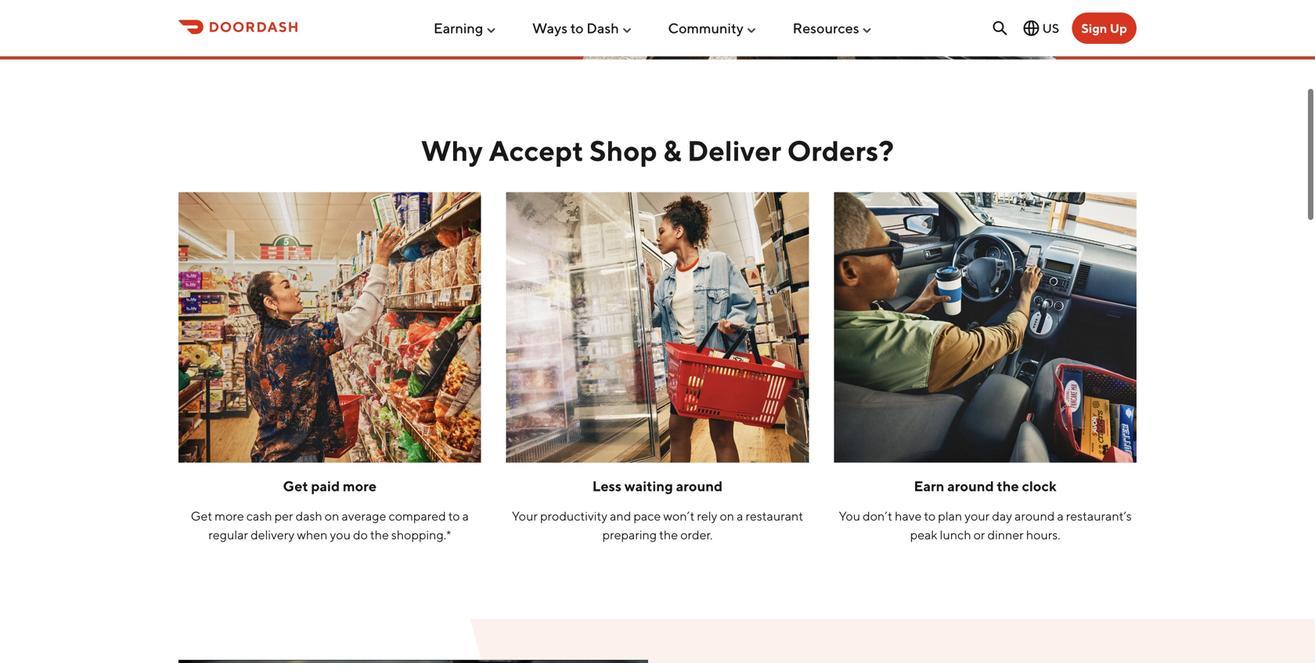 Task type: describe. For each thing, give the bounding box(es) containing it.
shopping.*
[[391, 527, 451, 542]]

dinner
[[988, 527, 1024, 542]]

per
[[274, 509, 293, 523]]

orders?
[[787, 134, 894, 167]]

sign
[[1081, 21, 1107, 36]]

around inside you don't have to plan your day around a restaurant's peak lunch or dinner hours.
[[1015, 509, 1055, 523]]

community link
[[668, 13, 758, 43]]

delivery
[[251, 527, 294, 542]]

have
[[895, 509, 922, 523]]

plan
[[938, 509, 962, 523]]

you
[[839, 509, 860, 523]]

hours.
[[1026, 527, 1060, 542]]

dx s&d basket image
[[506, 192, 809, 463]]

when
[[297, 527, 328, 542]]

1 horizontal spatial around
[[947, 477, 994, 494]]

more inside get more cash per dash on average compared to a regular delivery when you do the shopping.*
[[215, 509, 244, 523]]

compared
[[389, 509, 446, 523]]

ways
[[532, 20, 568, 37]]

why accept shop & deliver orders?
[[421, 134, 894, 167]]

earning
[[434, 20, 483, 37]]

or
[[974, 527, 985, 542]]

don't
[[863, 509, 892, 523]]

0 horizontal spatial around
[[676, 477, 723, 494]]

on inside your productivity and pace won't rely on a restaurant preparing the order.
[[720, 509, 734, 523]]

a inside you don't have to plan your day around a restaurant's peak lunch or dinner hours.
[[1057, 509, 1064, 523]]

to inside get more cash per dash on average compared to a regular delivery when you do the shopping.*
[[448, 509, 460, 523]]

earn around the clock
[[914, 477, 1057, 494]]

dx s&d shopping image
[[178, 192, 481, 463]]

dx s&d driving image
[[834, 192, 1137, 463]]

the inside get more cash per dash on average compared to a regular delivery when you do the shopping.*
[[370, 527, 389, 542]]

get for get more cash per dash on average compared to a regular delivery when you do the shopping.*
[[191, 509, 212, 523]]

get paid more
[[283, 477, 377, 494]]

get for get paid more
[[283, 477, 308, 494]]

waiting
[[624, 477, 673, 494]]



Task type: vqa. For each thing, say whether or not it's contained in the screenshot.
Red
no



Task type: locate. For each thing, give the bounding box(es) containing it.
get up the regular in the left of the page
[[191, 509, 212, 523]]

1 a from the left
[[462, 509, 469, 523]]

0 horizontal spatial to
[[448, 509, 460, 523]]

us
[[1042, 21, 1059, 36]]

why
[[421, 134, 483, 167]]

get left paid at the left
[[283, 477, 308, 494]]

the down 'won't'
[[659, 527, 678, 542]]

0 horizontal spatial get
[[191, 509, 212, 523]]

2 horizontal spatial to
[[924, 509, 936, 523]]

you don't have to plan your day around a restaurant's peak lunch or dinner hours.
[[839, 509, 1132, 542]]

1 horizontal spatial get
[[283, 477, 308, 494]]

restaurant
[[746, 509, 803, 523]]

paid
[[311, 477, 340, 494]]

won't
[[663, 509, 695, 523]]

preparing
[[602, 527, 657, 542]]

on right the rely
[[720, 509, 734, 523]]

more up the regular in the left of the page
[[215, 509, 244, 523]]

dash
[[586, 20, 619, 37]]

order.
[[680, 527, 713, 542]]

0 horizontal spatial on
[[325, 509, 339, 523]]

you
[[330, 527, 351, 542]]

3 a from the left
[[1057, 509, 1064, 523]]

1 horizontal spatial on
[[720, 509, 734, 523]]

lunch
[[940, 527, 971, 542]]

get inside get more cash per dash on average compared to a regular delivery when you do the shopping.*
[[191, 509, 212, 523]]

deliver
[[687, 134, 781, 167]]

1 horizontal spatial to
[[570, 20, 584, 37]]

a right the rely
[[737, 509, 743, 523]]

to up peak
[[924, 509, 936, 523]]

earn
[[914, 477, 944, 494]]

dx s&d packing image
[[583, 0, 1056, 59]]

dash
[[296, 509, 322, 523]]

a inside get more cash per dash on average compared to a regular delivery when you do the shopping.*
[[462, 509, 469, 523]]

around
[[676, 477, 723, 494], [947, 477, 994, 494], [1015, 509, 1055, 523]]

to left dash
[[570, 20, 584, 37]]

the
[[997, 477, 1019, 494], [370, 527, 389, 542], [659, 527, 678, 542]]

peak
[[910, 527, 937, 542]]

2 horizontal spatial a
[[1057, 509, 1064, 523]]

0 vertical spatial more
[[343, 477, 377, 494]]

earning link
[[434, 13, 497, 43]]

2 horizontal spatial the
[[997, 477, 1019, 494]]

2 on from the left
[[720, 509, 734, 523]]

less waiting around
[[592, 477, 723, 494]]

clock
[[1022, 477, 1057, 494]]

a up the hours.
[[1057, 509, 1064, 523]]

ways to dash link
[[532, 13, 633, 43]]

on inside get more cash per dash on average compared to a regular delivery when you do the shopping.*
[[325, 509, 339, 523]]

1 horizontal spatial more
[[343, 477, 377, 494]]

get
[[283, 477, 308, 494], [191, 509, 212, 523]]

rely
[[697, 509, 717, 523]]

on up you
[[325, 509, 339, 523]]

resources
[[793, 20, 859, 37]]

your
[[512, 509, 538, 523]]

to inside ways to dash link
[[570, 20, 584, 37]]

average
[[342, 509, 386, 523]]

the right do
[[370, 527, 389, 542]]

restaurant's
[[1066, 509, 1132, 523]]

to
[[570, 20, 584, 37], [448, 509, 460, 523], [924, 509, 936, 523]]

2 horizontal spatial around
[[1015, 509, 1055, 523]]

1 vertical spatial get
[[191, 509, 212, 523]]

to inside you don't have to plan your day around a restaurant's peak lunch or dinner hours.
[[924, 509, 936, 523]]

resources link
[[793, 13, 873, 43]]

1 on from the left
[[325, 509, 339, 523]]

get more cash per dash on average compared to a regular delivery when you do the shopping.*
[[191, 509, 469, 542]]

pace
[[634, 509, 661, 523]]

a inside your productivity and pace won't rely on a restaurant preparing the order.
[[737, 509, 743, 523]]

and
[[610, 509, 631, 523]]

to right compared
[[448, 509, 460, 523]]

&
[[663, 134, 681, 167]]

1 vertical spatial more
[[215, 509, 244, 523]]

accept
[[489, 134, 584, 167]]

on
[[325, 509, 339, 523], [720, 509, 734, 523]]

0 horizontal spatial the
[[370, 527, 389, 542]]

up
[[1110, 21, 1127, 36]]

the inside your productivity and pace won't rely on a restaurant preparing the order.
[[659, 527, 678, 542]]

your productivity and pace won't rely on a restaurant preparing the order.
[[512, 509, 803, 542]]

0 horizontal spatial a
[[462, 509, 469, 523]]

1 horizontal spatial a
[[737, 509, 743, 523]]

productivity
[[540, 509, 608, 523]]

sign up
[[1081, 21, 1127, 36]]

0 vertical spatial get
[[283, 477, 308, 494]]

regular
[[208, 527, 248, 542]]

1 horizontal spatial the
[[659, 527, 678, 542]]

your
[[965, 509, 990, 523]]

community
[[668, 20, 744, 37]]

a right compared
[[462, 509, 469, 523]]

a
[[462, 509, 469, 523], [737, 509, 743, 523], [1057, 509, 1064, 523]]

the up the day
[[997, 477, 1019, 494]]

cash
[[246, 509, 272, 523]]

2 a from the left
[[737, 509, 743, 523]]

sign up button
[[1072, 13, 1137, 44]]

less
[[592, 477, 622, 494]]

0 horizontal spatial more
[[215, 509, 244, 523]]

shop
[[589, 134, 657, 167]]

around up the rely
[[676, 477, 723, 494]]

around up the hours.
[[1015, 509, 1055, 523]]

do
[[353, 527, 368, 542]]

more up the average
[[343, 477, 377, 494]]

around up your
[[947, 477, 994, 494]]

globe line image
[[1022, 19, 1041, 38]]

more
[[343, 477, 377, 494], [215, 509, 244, 523]]

day
[[992, 509, 1012, 523]]

ways to dash
[[532, 20, 619, 37]]



